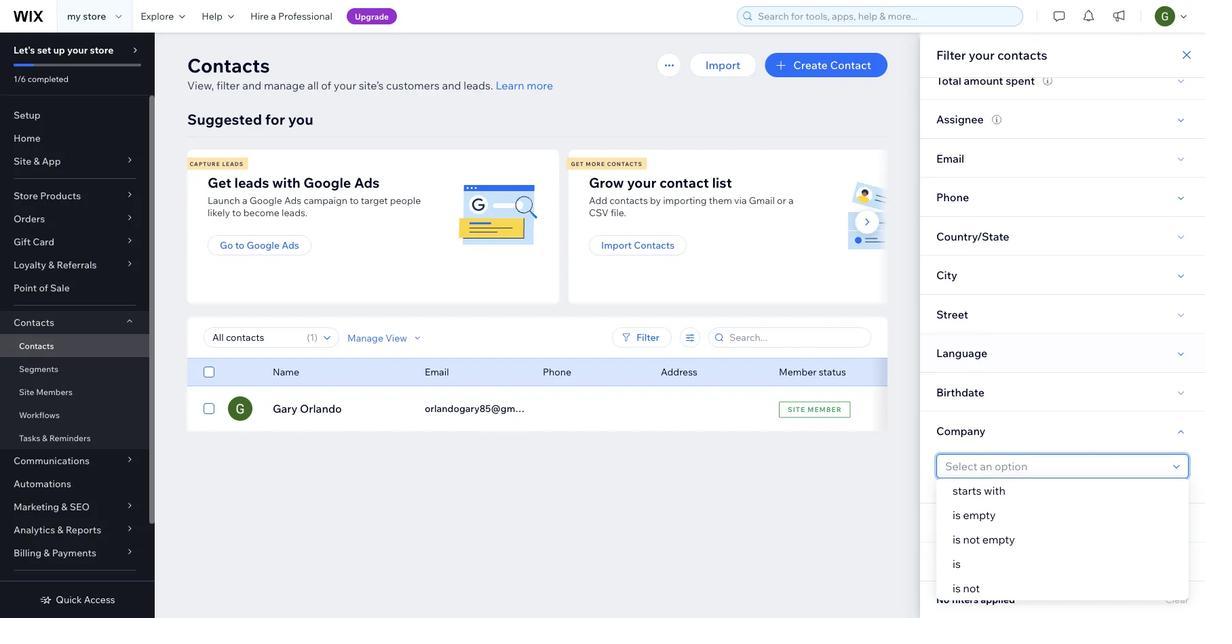 Task type: vqa. For each thing, say whether or not it's contained in the screenshot.
contacts to the left
yes



Task type: locate. For each thing, give the bounding box(es) containing it.
of left sale
[[39, 282, 48, 294]]

site inside 'link'
[[19, 387, 34, 397]]

2 vertical spatial ads
[[282, 240, 299, 251]]

1 horizontal spatial and
[[442, 79, 461, 92]]

campaign
[[304, 195, 347, 207]]

store down 'my store' at left top
[[90, 44, 114, 56]]

a right hire
[[271, 10, 276, 22]]

name
[[273, 366, 299, 378]]

2 vertical spatial to
[[235, 240, 245, 251]]

1 vertical spatial not
[[963, 582, 980, 596]]

& inside dropdown button
[[61, 501, 68, 513]]

to left target
[[350, 195, 359, 207]]

a down leads
[[242, 195, 247, 207]]

list containing get leads with google ads
[[185, 150, 946, 304]]

capture
[[190, 160, 220, 167]]

& for marketing
[[61, 501, 68, 513]]

1 horizontal spatial leads.
[[464, 79, 493, 92]]

0 horizontal spatial view
[[386, 332, 407, 344]]

view down member status
[[793, 402, 818, 416]]

import contacts button
[[589, 235, 687, 256]]

1 vertical spatial leads.
[[282, 207, 308, 219]]

not for is not empty
[[963, 533, 980, 547]]

your up amount
[[969, 47, 995, 62]]

1 is from the top
[[953, 509, 961, 522]]

completed
[[28, 74, 69, 84]]

0 vertical spatial contacts
[[997, 47, 1047, 62]]

site
[[14, 155, 31, 167], [19, 387, 34, 397], [788, 406, 806, 414]]

setup
[[14, 109, 41, 121]]

0 vertical spatial email
[[936, 151, 964, 165]]

0 horizontal spatial with
[[272, 174, 300, 191]]

of
[[321, 79, 331, 92], [39, 282, 48, 294]]

manage view
[[347, 332, 407, 344]]

store inside sidebar element
[[90, 44, 114, 56]]

site down home
[[14, 155, 31, 167]]

gary orlando image
[[228, 397, 252, 421]]

contacts up file.
[[610, 195, 648, 207]]

ads up target
[[354, 174, 380, 191]]

my store
[[67, 10, 106, 22]]

home link
[[0, 127, 149, 150]]

get leads with google ads launch a google ads campaign to target people likely to become leads.
[[208, 174, 421, 219]]

you
[[288, 110, 313, 128]]

0 vertical spatial filter
[[936, 47, 966, 62]]

member down search... field
[[779, 366, 817, 378]]

not down the linked location
[[963, 582, 980, 596]]

filter
[[936, 47, 966, 62], [636, 332, 660, 344]]

is down starts
[[953, 509, 961, 522]]

site for site & app
[[14, 155, 31, 167]]

0 horizontal spatial and
[[242, 79, 261, 92]]

site down member status
[[788, 406, 806, 414]]

& inside dropdown button
[[44, 548, 50, 559]]

applied
[[981, 594, 1015, 606]]

home
[[14, 132, 41, 144]]

and right customers
[[442, 79, 461, 92]]

your right up
[[67, 44, 88, 56]]

and right filter
[[242, 79, 261, 92]]

list box
[[936, 479, 1189, 601]]

not down position
[[963, 533, 980, 547]]

create contact
[[793, 58, 871, 72]]

member down status on the bottom right of page
[[808, 406, 842, 414]]

google
[[303, 174, 351, 191], [250, 195, 282, 207], [247, 240, 280, 251]]

importing
[[663, 195, 707, 207]]

is for is empty
[[953, 509, 961, 522]]

1 vertical spatial phone
[[543, 366, 571, 378]]

0 vertical spatial import
[[706, 58, 740, 72]]

0 vertical spatial leads.
[[464, 79, 493, 92]]

email down assignee
[[936, 151, 964, 165]]

2 vertical spatial site
[[788, 406, 806, 414]]

google down become
[[247, 240, 280, 251]]

1 horizontal spatial email
[[936, 151, 964, 165]]

0 horizontal spatial leads.
[[282, 207, 308, 219]]

1 vertical spatial filter
[[636, 332, 660, 344]]

orders button
[[0, 208, 149, 231]]

set
[[37, 44, 51, 56]]

1 horizontal spatial with
[[984, 484, 1006, 498]]

0 vertical spatial site
[[14, 155, 31, 167]]

communications
[[14, 455, 90, 467]]

import inside "button"
[[601, 240, 632, 251]]

a inside get leads with google ads launch a google ads campaign to target people likely to become leads.
[[242, 195, 247, 207]]

3 is from the top
[[953, 558, 961, 571]]

ads left campaign
[[284, 195, 301, 207]]

& right billing
[[44, 548, 50, 559]]

1 horizontal spatial filter
[[936, 47, 966, 62]]

& for analytics
[[57, 525, 63, 536]]

email up orlandogary85@gmail.com
[[425, 366, 449, 378]]

country/state
[[936, 230, 1009, 243]]

1 vertical spatial ads
[[284, 195, 301, 207]]

1 vertical spatial store
[[90, 44, 114, 56]]

0 vertical spatial phone
[[936, 191, 969, 204]]

& right tasks
[[42, 433, 48, 443]]

manage
[[347, 332, 383, 344]]

1 vertical spatial with
[[984, 484, 1006, 498]]

0 horizontal spatial email
[[425, 366, 449, 378]]

leads
[[222, 160, 244, 167]]

1 vertical spatial import
[[601, 240, 632, 251]]

site inside popup button
[[14, 155, 31, 167]]

(
[[307, 332, 310, 344]]

& left seo
[[61, 501, 68, 513]]

with inside get leads with google ads launch a google ads campaign to target people likely to become leads.
[[272, 174, 300, 191]]

member
[[779, 366, 817, 378], [808, 406, 842, 414]]

with right starts
[[984, 484, 1006, 498]]

is up is not
[[953, 558, 961, 571]]

your left the site's
[[334, 79, 356, 92]]

2 not from the top
[[963, 582, 980, 596]]

0 vertical spatial member
[[779, 366, 817, 378]]

0 vertical spatial view
[[386, 332, 407, 344]]

site for site members
[[19, 387, 34, 397]]

automations
[[14, 478, 71, 490]]

1 horizontal spatial view
[[793, 402, 818, 416]]

import
[[706, 58, 740, 72], [601, 240, 632, 251]]

marketing
[[14, 501, 59, 513]]

store right the 'my'
[[83, 10, 106, 22]]

card
[[33, 236, 54, 248]]

more
[[586, 160, 605, 167]]

location
[[973, 556, 1014, 569]]

no filters applied
[[936, 594, 1015, 606]]

loyalty & referrals
[[14, 259, 97, 271]]

go to google ads button
[[208, 235, 311, 256]]

help
[[202, 10, 223, 22]]

0 vertical spatial with
[[272, 174, 300, 191]]

1 vertical spatial of
[[39, 282, 48, 294]]

1 horizontal spatial of
[[321, 79, 331, 92]]

customers
[[386, 79, 440, 92]]

google up campaign
[[303, 174, 351, 191]]

2 is from the top
[[953, 533, 961, 547]]

0 horizontal spatial import
[[601, 240, 632, 251]]

store
[[83, 10, 106, 22], [90, 44, 114, 56]]

a inside 'link'
[[271, 10, 276, 22]]

0 vertical spatial empty
[[963, 509, 996, 522]]

1 horizontal spatial import
[[706, 58, 740, 72]]

contacts down point of sale
[[14, 317, 54, 329]]

filter inside button
[[636, 332, 660, 344]]

& inside popup button
[[48, 259, 55, 271]]

your up by
[[627, 174, 656, 191]]

is down position
[[953, 533, 961, 547]]

orders
[[14, 213, 45, 225]]

workflows link
[[0, 404, 149, 427]]

for
[[265, 110, 285, 128]]

leads. right become
[[282, 207, 308, 219]]

1 not from the top
[[963, 533, 980, 547]]

of inside 'link'
[[39, 282, 48, 294]]

workflows
[[19, 410, 60, 420]]

contacts
[[997, 47, 1047, 62], [610, 195, 648, 207]]

to inside button
[[235, 240, 245, 251]]

is right "no" at the bottom right of the page
[[953, 582, 961, 596]]

of inside the "contacts view, filter and manage all of your site's customers and leads. learn more"
[[321, 79, 331, 92]]

phone
[[936, 191, 969, 204], [543, 366, 571, 378]]

store
[[14, 190, 38, 202]]

empty up location in the bottom of the page
[[982, 533, 1015, 547]]

gift card
[[14, 236, 54, 248]]

2 horizontal spatial a
[[788, 195, 794, 207]]

1 vertical spatial view
[[793, 402, 818, 416]]

0 horizontal spatial contacts
[[610, 195, 648, 207]]

launch
[[208, 195, 240, 207]]

& for site
[[34, 155, 40, 167]]

empty
[[963, 509, 996, 522], [982, 533, 1015, 547]]

( 1 )
[[307, 332, 318, 344]]

view right the manage
[[386, 332, 407, 344]]

to down launch
[[232, 207, 241, 219]]

contacts up the spent
[[997, 47, 1047, 62]]

become
[[243, 207, 280, 219]]

& left reports
[[57, 525, 63, 536]]

to right 'go'
[[235, 240, 245, 251]]

4 is from the top
[[953, 582, 961, 596]]

of right the all
[[321, 79, 331, 92]]

up
[[53, 44, 65, 56]]

list box containing starts with
[[936, 479, 1189, 601]]

filters
[[952, 594, 979, 606]]

billing & payments
[[14, 548, 96, 559]]

contacts inside the "contacts view, filter and manage all of your site's customers and leads. learn more"
[[187, 53, 270, 77]]

site down segments
[[19, 387, 34, 397]]

2 and from the left
[[442, 79, 461, 92]]

ads down get leads with google ads launch a google ads campaign to target people likely to become leads.
[[282, 240, 299, 251]]

products
[[40, 190, 81, 202]]

1 horizontal spatial a
[[271, 10, 276, 22]]

import for import contacts
[[601, 240, 632, 251]]

with right leads
[[272, 174, 300, 191]]

position
[[936, 517, 978, 530]]

spent
[[1006, 73, 1035, 87]]

a right or
[[788, 195, 794, 207]]

by
[[650, 195, 661, 207]]

contacts down by
[[634, 240, 675, 251]]

hire
[[250, 10, 269, 22]]

google up become
[[250, 195, 282, 207]]

0 vertical spatial of
[[321, 79, 331, 92]]

contacts up segments
[[19, 341, 54, 351]]

None checkbox
[[204, 364, 214, 381]]

0 horizontal spatial a
[[242, 195, 247, 207]]

2 vertical spatial google
[[247, 240, 280, 251]]

import button
[[689, 53, 757, 77]]

0 horizontal spatial of
[[39, 282, 48, 294]]

language
[[936, 347, 987, 360]]

ads
[[354, 174, 380, 191], [284, 195, 301, 207], [282, 240, 299, 251]]

google inside button
[[247, 240, 280, 251]]

tasks & reminders link
[[0, 427, 149, 450]]

import inside button
[[706, 58, 740, 72]]

not for is not
[[963, 582, 980, 596]]

starts
[[953, 484, 982, 498]]

leads. left learn
[[464, 79, 493, 92]]

capture leads
[[190, 160, 244, 167]]

explore
[[141, 10, 174, 22]]

gary
[[273, 402, 298, 416]]

your inside sidebar element
[[67, 44, 88, 56]]

upgrade
[[355, 11, 389, 21]]

billing & payments button
[[0, 542, 149, 565]]

more
[[527, 79, 553, 92]]

1 vertical spatial site
[[19, 387, 34, 397]]

contacts up filter
[[187, 53, 270, 77]]

0 vertical spatial not
[[963, 533, 980, 547]]

0 horizontal spatial phone
[[543, 366, 571, 378]]

& right loyalty
[[48, 259, 55, 271]]

quick access button
[[40, 594, 115, 607]]

linked location
[[936, 556, 1014, 569]]

1 vertical spatial contacts
[[610, 195, 648, 207]]

my
[[67, 10, 81, 22]]

list
[[185, 150, 946, 304]]

None checkbox
[[204, 401, 214, 417]]

& left app
[[34, 155, 40, 167]]

gift
[[14, 236, 31, 248]]

1/6 completed
[[14, 74, 69, 84]]

0 horizontal spatial filter
[[636, 332, 660, 344]]

empty down starts with
[[963, 509, 996, 522]]

via
[[734, 195, 747, 207]]



Task type: describe. For each thing, give the bounding box(es) containing it.
view,
[[187, 79, 214, 92]]

site's
[[359, 79, 384, 92]]

manage
[[264, 79, 305, 92]]

is empty
[[953, 509, 996, 522]]

billing
[[14, 548, 41, 559]]

quick
[[56, 594, 82, 606]]

is for is not empty
[[953, 533, 961, 547]]

them
[[709, 195, 732, 207]]

status
[[819, 366, 846, 378]]

create
[[793, 58, 828, 72]]

filter your contacts
[[936, 47, 1047, 62]]

& for tasks
[[42, 433, 48, 443]]

sale
[[50, 282, 70, 294]]

contacts inside popup button
[[14, 317, 54, 329]]

site & app button
[[0, 150, 149, 173]]

total amount spent
[[936, 73, 1035, 87]]

create contact button
[[765, 53, 888, 77]]

your inside grow your contact list add contacts by importing them via gmail or a csv file.
[[627, 174, 656, 191]]

contacts view, filter and manage all of your site's customers and leads. learn more
[[187, 53, 553, 92]]

segments link
[[0, 358, 149, 381]]

contact
[[660, 174, 709, 191]]

store products
[[14, 190, 81, 202]]

0 vertical spatial google
[[303, 174, 351, 191]]

1 vertical spatial to
[[232, 207, 241, 219]]

street
[[936, 308, 968, 321]]

& for loyalty
[[48, 259, 55, 271]]

total
[[936, 73, 961, 87]]

gift card button
[[0, 231, 149, 254]]

analytics
[[14, 525, 55, 536]]

no
[[936, 594, 950, 606]]

file.
[[611, 207, 626, 219]]

ads inside button
[[282, 240, 299, 251]]

suggested for you
[[187, 110, 313, 128]]

Unsaved view field
[[208, 328, 303, 347]]

access
[[84, 594, 115, 606]]

import contacts
[[601, 240, 675, 251]]

company
[[936, 425, 986, 438]]

Search for tools, apps, help & more... field
[[754, 7, 1019, 26]]

seo
[[70, 501, 90, 513]]

1 horizontal spatial phone
[[936, 191, 969, 204]]

is for is not
[[953, 582, 961, 596]]

site members
[[19, 387, 73, 397]]

tasks
[[19, 433, 40, 443]]

0 vertical spatial ads
[[354, 174, 380, 191]]

setup link
[[0, 104, 149, 127]]

0 vertical spatial to
[[350, 195, 359, 207]]

view link
[[777, 397, 835, 421]]

site for site member
[[788, 406, 806, 414]]

point of sale link
[[0, 277, 149, 300]]

filter button
[[612, 328, 672, 348]]

manage view button
[[347, 332, 423, 344]]

a inside grow your contact list add contacts by importing them via gmail or a csv file.
[[788, 195, 794, 207]]

members
[[36, 387, 73, 397]]

is for is
[[953, 558, 961, 571]]

your inside the "contacts view, filter and manage all of your site's customers and leads. learn more"
[[334, 79, 356, 92]]

loyalty & referrals button
[[0, 254, 149, 277]]

1 vertical spatial empty
[[982, 533, 1015, 547]]

1 horizontal spatial contacts
[[997, 47, 1047, 62]]

filter for filter
[[636, 332, 660, 344]]

people
[[390, 195, 421, 207]]

contacts inside grow your contact list add contacts by importing them via gmail or a csv file.
[[610, 195, 648, 207]]

gmail
[[749, 195, 775, 207]]

orlando
[[300, 402, 342, 416]]

1 vertical spatial google
[[250, 195, 282, 207]]

linked
[[936, 556, 971, 569]]

professional
[[278, 10, 332, 22]]

upgrade button
[[347, 8, 397, 24]]

contacts link
[[0, 335, 149, 358]]

hire a professional
[[250, 10, 332, 22]]

filter
[[216, 79, 240, 92]]

& for billing
[[44, 548, 50, 559]]

analytics & reports
[[14, 525, 101, 536]]

gary orlando
[[273, 402, 342, 416]]

1 vertical spatial email
[[425, 366, 449, 378]]

segments
[[19, 364, 58, 374]]

)
[[314, 332, 318, 344]]

1/6
[[14, 74, 26, 84]]

quick access
[[56, 594, 115, 606]]

leads. inside get leads with google ads launch a google ads campaign to target people likely to become leads.
[[282, 207, 308, 219]]

1 and from the left
[[242, 79, 261, 92]]

filter for filter your contacts
[[936, 47, 966, 62]]

analytics & reports button
[[0, 519, 149, 542]]

address
[[661, 366, 698, 378]]

0 vertical spatial store
[[83, 10, 106, 22]]

suggested
[[187, 110, 262, 128]]

store products button
[[0, 185, 149, 208]]

target
[[361, 195, 388, 207]]

point of sale
[[14, 282, 70, 294]]

site & app
[[14, 155, 61, 167]]

view inside popup button
[[386, 332, 407, 344]]

contacts inside "button"
[[634, 240, 675, 251]]

learn
[[496, 79, 524, 92]]

amount
[[964, 73, 1003, 87]]

app
[[42, 155, 61, 167]]

let's
[[14, 44, 35, 56]]

sidebar element
[[0, 33, 155, 619]]

leads. inside the "contacts view, filter and manage all of your site's customers and leads. learn more"
[[464, 79, 493, 92]]

communications button
[[0, 450, 149, 473]]

marketing & seo
[[14, 501, 90, 513]]

Select an option field
[[941, 455, 1169, 478]]

Search... field
[[725, 328, 867, 347]]

csv
[[589, 207, 608, 219]]

referrals
[[57, 259, 97, 271]]

hire a professional link
[[242, 0, 341, 33]]

1 vertical spatial member
[[808, 406, 842, 414]]

add
[[589, 195, 607, 207]]

import for import
[[706, 58, 740, 72]]

grow your contact list add contacts by importing them via gmail or a csv file.
[[589, 174, 794, 219]]

point
[[14, 282, 37, 294]]



